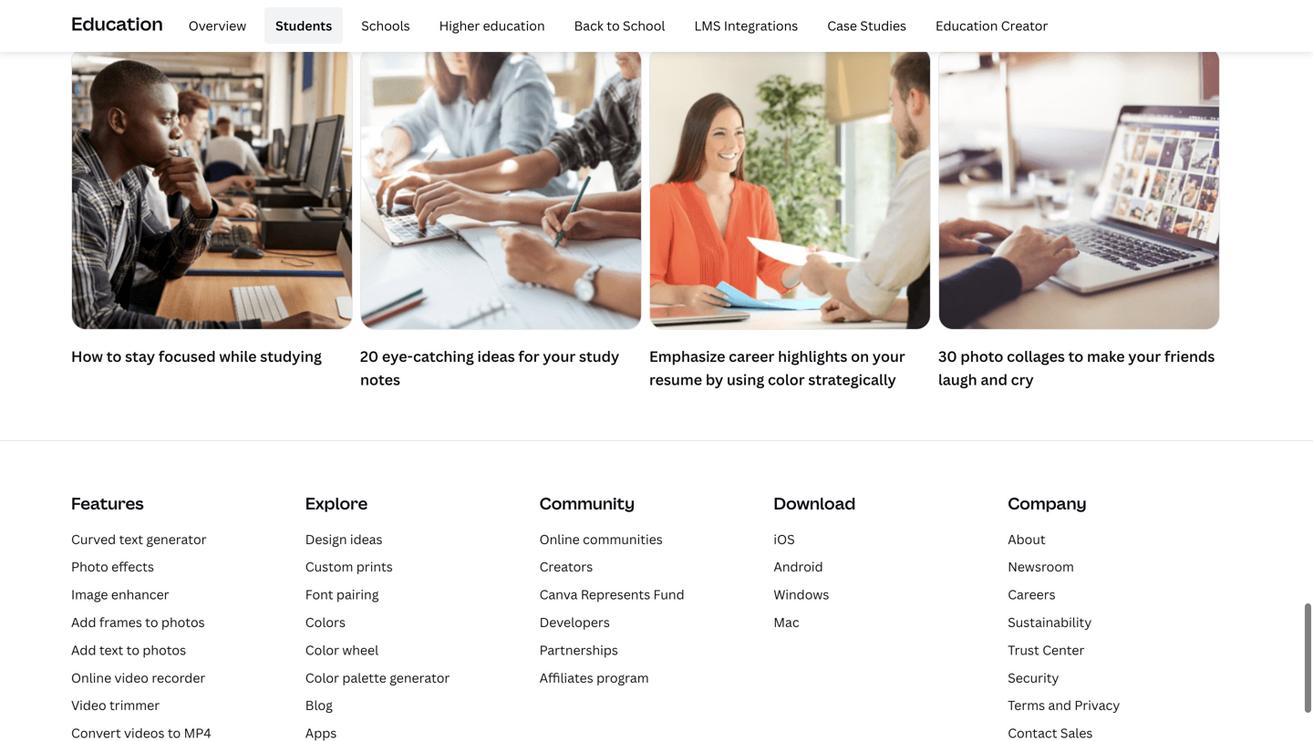 Task type: vqa. For each thing, say whether or not it's contained in the screenshot.


Task type: describe. For each thing, give the bounding box(es) containing it.
how to stay focused while studying
[[71, 346, 322, 366]]

newsroom
[[1008, 559, 1075, 576]]

developers
[[540, 614, 610, 631]]

creators
[[540, 559, 593, 576]]

resume
[[650, 370, 703, 389]]

online video recorder
[[71, 670, 206, 687]]

study
[[579, 346, 620, 366]]

newsroom link
[[1008, 559, 1075, 576]]

20
[[360, 346, 379, 366]]

windows
[[774, 586, 830, 604]]

explore
[[305, 493, 368, 515]]

stay focused while studying blog cover image
[[72, 47, 352, 329]]

ideas inside 20 eye-catching ideas for your study notes
[[478, 346, 515, 366]]

mac link
[[774, 614, 800, 631]]

careers link
[[1008, 586, 1056, 604]]

trust
[[1008, 642, 1040, 659]]

add text to photos link
[[71, 642, 186, 659]]

affiliates program link
[[540, 670, 649, 687]]

android
[[774, 559, 824, 576]]

to left stay at the top of page
[[107, 346, 122, 366]]

trust center
[[1008, 642, 1085, 659]]

cry
[[1012, 370, 1034, 389]]

make
[[1088, 346, 1126, 366]]

wheel
[[342, 642, 379, 659]]

custom prints link
[[305, 559, 393, 576]]

enhancer
[[111, 586, 169, 604]]

back to school
[[574, 17, 666, 34]]

your for 30 photo collages to make your friends laugh and cry
[[1129, 346, 1162, 366]]

online communities link
[[540, 531, 663, 548]]

font pairing
[[305, 586, 379, 604]]

photos for add frames to photos
[[161, 614, 205, 631]]

highlights
[[778, 346, 848, 366]]

add text to photos
[[71, 642, 186, 659]]

photo effects link
[[71, 559, 154, 576]]

about
[[1008, 531, 1046, 548]]

emphasize
[[650, 346, 726, 366]]

higher
[[439, 17, 480, 34]]

video trimmer link
[[71, 697, 160, 715]]

add for add text to photos
[[71, 642, 96, 659]]

friends
[[1165, 346, 1216, 366]]

color
[[768, 370, 805, 389]]

while
[[219, 346, 257, 366]]

effects
[[111, 559, 154, 576]]

30
[[939, 346, 958, 366]]

image
[[71, 586, 108, 604]]

partnerships
[[540, 642, 618, 659]]

online for online communities
[[540, 531, 580, 548]]

higher education link
[[428, 7, 556, 44]]

creator
[[1002, 17, 1049, 34]]

how
[[71, 346, 103, 366]]

add for add frames to photos
[[71, 614, 96, 631]]

notes
[[360, 370, 401, 389]]

and inside 30 photo collages to make your friends laugh and cry
[[981, 370, 1008, 389]]

30 photo collages to make your friends laugh and cry link
[[939, 46, 1221, 395]]

by
[[706, 370, 724, 389]]

generator for color palette generator
[[390, 670, 450, 687]]

text for curved
[[119, 531, 143, 548]]

text for add
[[99, 642, 123, 659]]

education for education creator
[[936, 17, 999, 34]]

photo collages blog cover image
[[940, 47, 1220, 329]]

palette
[[342, 670, 387, 687]]

photo
[[961, 346, 1004, 366]]

colors
[[305, 614, 346, 631]]

to up video
[[127, 642, 140, 659]]

lms integrations
[[695, 17, 799, 34]]

overview link
[[178, 7, 257, 44]]

colors link
[[305, 614, 346, 631]]

1 vertical spatial and
[[1049, 697, 1072, 715]]

eye-
[[382, 346, 413, 366]]

education for education
[[71, 11, 163, 36]]

overview
[[189, 17, 246, 34]]

about link
[[1008, 531, 1046, 548]]

video
[[71, 697, 106, 715]]

video
[[115, 670, 149, 687]]

canva represents fund
[[540, 586, 685, 604]]

education creator
[[936, 17, 1049, 34]]

add frames to photos
[[71, 614, 205, 631]]

students link
[[265, 7, 343, 44]]

affiliates
[[540, 670, 594, 687]]

frames
[[99, 614, 142, 631]]



Task type: locate. For each thing, give the bounding box(es) containing it.
add frames to photos link
[[71, 614, 205, 631]]

custom prints
[[305, 559, 393, 576]]

30 photo collages to make your friends laugh and cry
[[939, 346, 1216, 389]]

company
[[1008, 493, 1087, 515]]

school
[[623, 17, 666, 34]]

education creator link
[[925, 7, 1060, 44]]

focused
[[159, 346, 216, 366]]

for
[[519, 346, 540, 366]]

color wheel link
[[305, 642, 379, 659]]

recorder
[[152, 670, 206, 687]]

download
[[774, 493, 856, 515]]

online up creators link
[[540, 531, 580, 548]]

studying
[[260, 346, 322, 366]]

creators link
[[540, 559, 593, 576]]

1 horizontal spatial generator
[[390, 670, 450, 687]]

security link
[[1008, 670, 1060, 687]]

schools
[[361, 17, 410, 34]]

blog link
[[305, 697, 333, 715]]

your inside 20 eye-catching ideas for your study notes
[[543, 346, 576, 366]]

trimmer
[[109, 697, 160, 715]]

back to school link
[[564, 7, 676, 44]]

custom
[[305, 559, 353, 576]]

add down image
[[71, 614, 96, 631]]

2 horizontal spatial your
[[1129, 346, 1162, 366]]

your
[[543, 346, 576, 366], [873, 346, 906, 366], [1129, 346, 1162, 366]]

video trimmer
[[71, 697, 160, 715]]

to inside 30 photo collages to make your friends laugh and cry
[[1069, 346, 1084, 366]]

0 horizontal spatial education
[[71, 11, 163, 36]]

2 color from the top
[[305, 670, 339, 687]]

career
[[729, 346, 775, 366]]

0 horizontal spatial your
[[543, 346, 576, 366]]

to right back
[[607, 17, 620, 34]]

1 vertical spatial photos
[[143, 642, 186, 659]]

color palette generator
[[305, 670, 450, 687]]

1 color from the top
[[305, 642, 339, 659]]

online video recorder link
[[71, 670, 206, 687]]

sustainability
[[1008, 614, 1092, 631]]

canva
[[540, 586, 578, 604]]

text up effects
[[119, 531, 143, 548]]

ideas left for
[[478, 346, 515, 366]]

text down frames
[[99, 642, 123, 659]]

features
[[71, 493, 144, 515]]

0 horizontal spatial ideas
[[350, 531, 383, 548]]

0 horizontal spatial generator
[[146, 531, 207, 548]]

center
[[1043, 642, 1085, 659]]

0 vertical spatial photos
[[161, 614, 205, 631]]

color up blog
[[305, 670, 339, 687]]

higher education
[[439, 17, 545, 34]]

1 vertical spatial ideas
[[350, 531, 383, 548]]

font pairing link
[[305, 586, 379, 604]]

font
[[305, 586, 334, 604]]

emphasize career highlights on your resume by using color strategically link
[[650, 46, 932, 395]]

20 eye-catching ideas for your study notes link
[[360, 46, 642, 395]]

education inside menu bar
[[936, 17, 999, 34]]

your right make
[[1129, 346, 1162, 366]]

windows link
[[774, 586, 830, 604]]

0 horizontal spatial online
[[71, 670, 111, 687]]

schools link
[[351, 7, 421, 44]]

stay
[[125, 346, 155, 366]]

prints
[[357, 559, 393, 576]]

on
[[851, 346, 870, 366]]

1 vertical spatial color
[[305, 670, 339, 687]]

photo effects
[[71, 559, 154, 576]]

education
[[483, 17, 545, 34]]

3 your from the left
[[1129, 346, 1162, 366]]

menu bar containing overview
[[170, 7, 1060, 44]]

online communities
[[540, 531, 663, 548]]

0 vertical spatial add
[[71, 614, 96, 631]]

fund
[[654, 586, 685, 604]]

online for online video recorder
[[71, 670, 111, 687]]

ios link
[[774, 531, 795, 548]]

catching
[[413, 346, 474, 366]]

your right on on the right of the page
[[873, 346, 906, 366]]

lms integrations link
[[684, 7, 810, 44]]

partnerships link
[[540, 642, 618, 659]]

design
[[305, 531, 347, 548]]

photos down enhancer
[[161, 614, 205, 631]]

color for color wheel
[[305, 642, 339, 659]]

career highlights on resume blog cover image
[[651, 47, 931, 329]]

color palette generator link
[[305, 670, 450, 687]]

your right for
[[543, 346, 576, 366]]

0 vertical spatial color
[[305, 642, 339, 659]]

2 your from the left
[[873, 346, 906, 366]]

studies
[[861, 17, 907, 34]]

collages
[[1007, 346, 1066, 366]]

0 vertical spatial ideas
[[478, 346, 515, 366]]

image enhancer
[[71, 586, 169, 604]]

your for 20 eye-catching ideas for your study notes
[[543, 346, 576, 366]]

1 your from the left
[[543, 346, 576, 366]]

your inside emphasize career highlights on your resume by using color strategically
[[873, 346, 906, 366]]

case
[[828, 17, 858, 34]]

and down photo
[[981, 370, 1008, 389]]

0 vertical spatial and
[[981, 370, 1008, 389]]

online up video
[[71, 670, 111, 687]]

color down colors link at the bottom of the page
[[305, 642, 339, 659]]

careers
[[1008, 586, 1056, 604]]

0 horizontal spatial and
[[981, 370, 1008, 389]]

to inside menu bar
[[607, 17, 620, 34]]

to left make
[[1069, 346, 1084, 366]]

menu bar
[[170, 7, 1060, 44]]

trust center link
[[1008, 642, 1085, 659]]

1 vertical spatial generator
[[390, 670, 450, 687]]

curved
[[71, 531, 116, 548]]

affiliates program
[[540, 670, 649, 687]]

1 add from the top
[[71, 614, 96, 631]]

blog
[[305, 697, 333, 715]]

terms and privacy
[[1008, 697, 1121, 715]]

1 horizontal spatial and
[[1049, 697, 1072, 715]]

0 vertical spatial generator
[[146, 531, 207, 548]]

image enhancer link
[[71, 586, 169, 604]]

1 horizontal spatial online
[[540, 531, 580, 548]]

your inside 30 photo collages to make your friends laugh and cry
[[1129, 346, 1162, 366]]

case studies
[[828, 17, 907, 34]]

2 add from the top
[[71, 642, 96, 659]]

1 vertical spatial add
[[71, 642, 96, 659]]

developers link
[[540, 614, 610, 631]]

curved text generator link
[[71, 531, 207, 548]]

ideas up prints
[[350, 531, 383, 548]]

ideas for study notes blog cover image
[[361, 47, 641, 329]]

1 vertical spatial online
[[71, 670, 111, 687]]

communities
[[583, 531, 663, 548]]

color wheel
[[305, 642, 379, 659]]

android link
[[774, 559, 824, 576]]

text
[[119, 531, 143, 548], [99, 642, 123, 659]]

how to stay focused while studying link
[[71, 46, 353, 372]]

design ideas
[[305, 531, 383, 548]]

program
[[597, 670, 649, 687]]

terms and privacy link
[[1008, 697, 1121, 715]]

0 vertical spatial online
[[540, 531, 580, 548]]

education
[[71, 11, 163, 36], [936, 17, 999, 34]]

generator right the palette
[[390, 670, 450, 687]]

back
[[574, 17, 604, 34]]

curved text generator
[[71, 531, 207, 548]]

terms
[[1008, 697, 1046, 715]]

color for color palette generator
[[305, 670, 339, 687]]

1 vertical spatial text
[[99, 642, 123, 659]]

generator for curved text generator
[[146, 531, 207, 548]]

photos for add text to photos
[[143, 642, 186, 659]]

and right terms
[[1049, 697, 1072, 715]]

strategically
[[809, 370, 897, 389]]

1 horizontal spatial education
[[936, 17, 999, 34]]

add up video
[[71, 642, 96, 659]]

and
[[981, 370, 1008, 389], [1049, 697, 1072, 715]]

to down enhancer
[[145, 614, 158, 631]]

emphasize career highlights on your resume by using color strategically
[[650, 346, 906, 389]]

photos up recorder
[[143, 642, 186, 659]]

generator up effects
[[146, 531, 207, 548]]

1 horizontal spatial ideas
[[478, 346, 515, 366]]

pairing
[[337, 586, 379, 604]]

laugh
[[939, 370, 978, 389]]

1 horizontal spatial your
[[873, 346, 906, 366]]

0 vertical spatial text
[[119, 531, 143, 548]]

security
[[1008, 670, 1060, 687]]

ideas
[[478, 346, 515, 366], [350, 531, 383, 548]]



